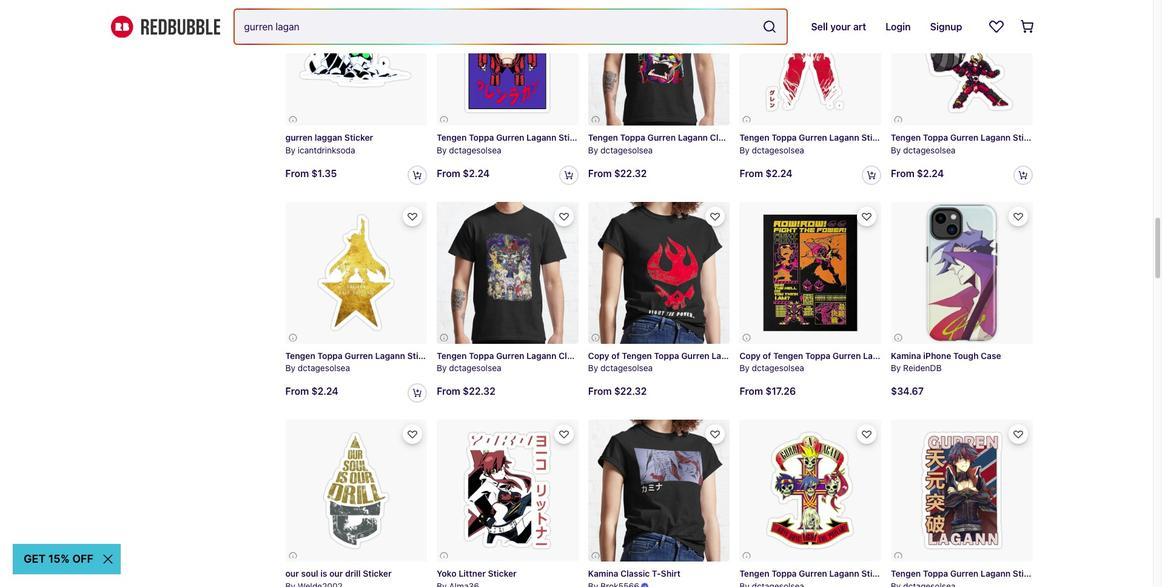 Task type: locate. For each thing, give the bounding box(es) containing it.
copy for from $17.26
[[740, 350, 761, 361]]

1 horizontal spatial kamina
[[891, 350, 922, 361]]

2 our from the left
[[330, 568, 343, 579]]

tengen toppa gurren lagann sticker link
[[740, 420, 891, 587], [891, 420, 1042, 587]]

gurren laggan sticker by icantdrinksoda
[[286, 133, 373, 155]]

$22.32 for the top tengen toppa gurren lagann classic t-shirt image
[[614, 168, 647, 179]]

gurren inside copy of tengen toppa gurren lagann classic t-shirt by dctagesolsea
[[682, 350, 710, 361]]

from $17.26
[[740, 386, 796, 397]]

1 horizontal spatial tengen toppa gurren lagann classic t-shirt image
[[588, 0, 730, 126]]

kamina classic t-shirt
[[588, 568, 681, 579]]

shirt
[[751, 133, 771, 143], [599, 350, 619, 361], [785, 350, 804, 361], [661, 568, 681, 579]]

from
[[286, 168, 309, 179], [437, 168, 461, 179], [740, 168, 764, 179], [588, 168, 612, 179], [891, 168, 915, 179], [286, 386, 309, 397], [437, 386, 461, 397], [740, 386, 764, 397], [588, 386, 612, 397]]

Search term search field
[[235, 10, 758, 44]]

lagann inside copy of tengen toppa gurren lagann classic t-shirt by dctagesolsea
[[712, 350, 742, 361]]

t- inside kamina classic t-shirt link
[[652, 568, 661, 579]]

0 horizontal spatial our
[[286, 568, 299, 579]]

littner
[[459, 568, 486, 579]]

drill
[[345, 568, 361, 579]]

tengen
[[437, 133, 467, 143], [740, 133, 770, 143], [588, 133, 618, 143], [891, 133, 921, 143], [286, 350, 315, 361], [437, 350, 467, 361], [774, 350, 804, 361], [622, 350, 652, 361], [740, 568, 770, 579], [891, 568, 921, 579]]

gurren
[[286, 133, 313, 143]]

copy inside copy of tengen toppa gurren lagann art board print by dctagesolsea
[[740, 350, 761, 361]]

from $22.32
[[588, 168, 647, 179], [437, 386, 496, 397], [588, 386, 647, 397]]

t- inside copy of tengen toppa gurren lagann classic t-shirt by dctagesolsea
[[776, 350, 785, 361]]

1 copy from the left
[[740, 350, 761, 361]]

0 horizontal spatial copy
[[588, 350, 610, 361]]

our right is
[[330, 568, 343, 579]]

kamina iphone tough case by reidendb
[[891, 350, 1002, 373]]

of
[[763, 350, 772, 361], [612, 350, 620, 361]]

$22.32 for leftmost tengen toppa gurren lagann classic t-shirt image
[[463, 386, 496, 397]]

toppa
[[469, 133, 494, 143], [772, 133, 797, 143], [621, 133, 646, 143], [923, 133, 949, 143], [318, 350, 343, 361], [469, 350, 494, 361], [806, 350, 831, 361], [654, 350, 679, 361], [772, 568, 797, 579], [923, 568, 949, 579]]

tengen toppa gurren lagann sticker image
[[437, 0, 579, 126], [740, 0, 882, 126], [891, 0, 1033, 126], [286, 202, 427, 344], [740, 420, 882, 562], [891, 420, 1033, 562]]

from $2.24
[[437, 168, 490, 179], [740, 168, 793, 179], [891, 168, 944, 179], [286, 386, 339, 397]]

dctagesolsea
[[449, 145, 502, 155], [752, 145, 805, 155], [601, 145, 653, 155], [904, 145, 956, 155], [298, 363, 350, 373], [449, 363, 502, 373], [752, 363, 805, 373], [601, 363, 653, 373]]

0 horizontal spatial tengen toppa gurren lagann sticker link
[[740, 420, 891, 587]]

1 horizontal spatial of
[[763, 350, 772, 361]]

1 horizontal spatial our
[[330, 568, 343, 579]]

yoko littner  sticker
[[437, 568, 517, 579]]

tengen toppa gurren lagann sticker by dctagesolsea
[[437, 133, 588, 155], [740, 133, 891, 155], [891, 133, 1042, 155], [286, 350, 436, 373]]

copy of tengen toppa gurren lagann classic t-shirt by dctagesolsea
[[588, 350, 804, 373]]

print
[[937, 350, 957, 361]]

None field
[[235, 10, 787, 44]]

2 of from the left
[[612, 350, 620, 361]]

tengen toppa gurren lagann classic t-shirt by dctagesolsea
[[588, 133, 771, 155], [437, 350, 619, 373]]

case
[[981, 350, 1002, 361]]

1 vertical spatial tengen toppa gurren lagann classic t-shirt image
[[437, 202, 579, 344]]

laggan
[[315, 133, 342, 143]]

dctagesolsea inside copy of tengen toppa gurren lagann classic t-shirt by dctagesolsea
[[601, 363, 653, 373]]

of for $22.32
[[612, 350, 620, 361]]

tengen toppa gurren lagann classic t-shirt image
[[588, 0, 730, 126], [437, 202, 579, 344]]

0 horizontal spatial tengen toppa gurren lagann classic t-shirt image
[[437, 202, 579, 344]]

classic
[[710, 133, 740, 143], [559, 350, 588, 361], [744, 350, 774, 361], [621, 568, 650, 579]]

redbubble logo image
[[111, 16, 220, 38]]

1 horizontal spatial copy
[[740, 350, 761, 361]]

1 our from the left
[[286, 568, 299, 579]]

sticker
[[345, 133, 373, 143], [559, 133, 588, 143], [862, 133, 891, 143], [1013, 133, 1042, 143], [407, 350, 436, 361], [363, 568, 392, 579], [488, 568, 517, 579], [862, 568, 891, 579], [1013, 568, 1042, 579]]

kamina
[[891, 350, 922, 361], [588, 568, 619, 579]]

0 vertical spatial kamina
[[891, 350, 922, 361]]

copy inside copy of tengen toppa gurren lagann classic t-shirt by dctagesolsea
[[588, 350, 610, 361]]

kamina iphone tough case image
[[891, 202, 1033, 344]]

0 horizontal spatial tengen toppa gurren lagann sticker
[[740, 568, 891, 579]]

$34.67
[[891, 386, 924, 397]]

$1.35
[[312, 168, 337, 179]]

of inside copy of tengen toppa gurren lagann art board print by dctagesolsea
[[763, 350, 772, 361]]

0 horizontal spatial of
[[612, 350, 620, 361]]

1 vertical spatial kamina
[[588, 568, 619, 579]]

2 tengen toppa gurren lagann sticker link from the left
[[891, 420, 1042, 587]]

board
[[911, 350, 935, 361]]

copy of tengen toppa gurren lagann classic t-shirt image
[[588, 202, 730, 344]]

shirt inside copy of tengen toppa gurren lagann classic t-shirt by dctagesolsea
[[785, 350, 804, 361]]

2 copy from the left
[[588, 350, 610, 361]]

kamina classic t-shirt link
[[588, 420, 730, 587]]

of inside copy of tengen toppa gurren lagann classic t-shirt by dctagesolsea
[[612, 350, 620, 361]]

our left soul
[[286, 568, 299, 579]]

0 horizontal spatial kamina
[[588, 568, 619, 579]]

copy
[[740, 350, 761, 361], [588, 350, 610, 361]]

1 tengen toppa gurren lagann sticker link from the left
[[740, 420, 891, 587]]

1 tengen toppa gurren lagann sticker from the left
[[740, 568, 891, 579]]

lagann inside copy of tengen toppa gurren lagann art board print by dctagesolsea
[[864, 350, 894, 361]]

t-
[[742, 133, 751, 143], [590, 350, 599, 361], [776, 350, 785, 361], [652, 568, 661, 579]]

lagann
[[527, 133, 557, 143], [830, 133, 860, 143], [678, 133, 708, 143], [981, 133, 1011, 143], [375, 350, 405, 361], [527, 350, 557, 361], [864, 350, 894, 361], [712, 350, 742, 361], [830, 568, 860, 579], [981, 568, 1011, 579]]

reidendb
[[904, 363, 942, 373]]

tengen toppa gurren lagann sticker
[[740, 568, 891, 579], [891, 568, 1042, 579]]

toppa inside copy of tengen toppa gurren lagann classic t-shirt by dctagesolsea
[[654, 350, 679, 361]]

our soul is our drill  sticker link
[[286, 420, 427, 587]]

1 horizontal spatial tengen toppa gurren lagann sticker link
[[891, 420, 1042, 587]]

$22.32 for the copy of tengen toppa gurren lagann classic t-shirt image
[[614, 386, 647, 397]]

soul
[[301, 568, 318, 579]]

by inside copy of tengen toppa gurren lagann art board print by dctagesolsea
[[740, 363, 750, 373]]

$2.24
[[463, 168, 490, 179], [766, 168, 793, 179], [917, 168, 944, 179], [312, 386, 339, 397]]

tengen inside copy of tengen toppa gurren lagann classic t-shirt by dctagesolsea
[[622, 350, 652, 361]]

our
[[286, 568, 299, 579], [330, 568, 343, 579]]

yoko littner  sticker image
[[437, 420, 579, 562]]

by
[[286, 145, 296, 155], [437, 145, 447, 155], [740, 145, 750, 155], [588, 145, 598, 155], [891, 145, 901, 155], [286, 363, 296, 373], [437, 363, 447, 373], [740, 363, 750, 373], [588, 363, 598, 373], [891, 363, 901, 373]]

1 horizontal spatial tengen toppa gurren lagann sticker
[[891, 568, 1042, 579]]

$22.32
[[614, 168, 647, 179], [463, 386, 496, 397], [614, 386, 647, 397]]

our soul is our drill  sticker
[[286, 568, 392, 579]]

gurren
[[496, 133, 525, 143], [799, 133, 828, 143], [648, 133, 676, 143], [951, 133, 979, 143], [345, 350, 373, 361], [496, 350, 525, 361], [833, 350, 861, 361], [682, 350, 710, 361], [799, 568, 828, 579], [951, 568, 979, 579]]

our soul is our drill  sticker image
[[286, 420, 427, 562]]

copy of tengen toppa gurren lagann art board print image
[[740, 202, 882, 344]]

1 of from the left
[[763, 350, 772, 361]]

kamina inside the kamina iphone tough case by reidendb
[[891, 350, 922, 361]]



Task type: vqa. For each thing, say whether or not it's contained in the screenshot.
Board
yes



Task type: describe. For each thing, give the bounding box(es) containing it.
copy of tengen toppa gurren lagann art board print by dctagesolsea
[[740, 350, 957, 373]]

kamina for kamina classic t-shirt
[[588, 568, 619, 579]]

tengen inside copy of tengen toppa gurren lagann art board print by dctagesolsea
[[774, 350, 804, 361]]

gurren inside copy of tengen toppa gurren lagann art board print by dctagesolsea
[[833, 350, 861, 361]]

art
[[896, 350, 908, 361]]

sticker inside gurren laggan sticker by icantdrinksoda
[[345, 133, 373, 143]]

sticker inside "link"
[[488, 568, 517, 579]]

from $1.35
[[286, 168, 337, 179]]

2 tengen toppa gurren lagann sticker from the left
[[891, 568, 1042, 579]]

gurren laggan sticker image
[[286, 0, 427, 126]]

toppa inside copy of tengen toppa gurren lagann art board print by dctagesolsea
[[806, 350, 831, 361]]

of for $17.26
[[763, 350, 772, 361]]

by inside copy of tengen toppa gurren lagann classic t-shirt by dctagesolsea
[[588, 363, 598, 373]]

icantdrinksoda
[[298, 145, 355, 155]]

yoko
[[437, 568, 457, 579]]

dctagesolsea inside copy of tengen toppa gurren lagann art board print by dctagesolsea
[[752, 363, 805, 373]]

tough
[[954, 350, 979, 361]]

0 vertical spatial tengen toppa gurren lagann classic t-shirt image
[[588, 0, 730, 126]]

classic inside copy of tengen toppa gurren lagann classic t-shirt by dctagesolsea
[[744, 350, 774, 361]]

kamina classic t-shirt image
[[588, 420, 730, 562]]

by inside the kamina iphone tough case by reidendb
[[891, 363, 901, 373]]

yoko littner  sticker link
[[437, 420, 579, 587]]

1 vertical spatial tengen toppa gurren lagann classic t-shirt by dctagesolsea
[[437, 350, 619, 373]]

0 vertical spatial tengen toppa gurren lagann classic t-shirt by dctagesolsea
[[588, 133, 771, 155]]

is
[[321, 568, 327, 579]]

copy for from $22.32
[[588, 350, 610, 361]]

by inside gurren laggan sticker by icantdrinksoda
[[286, 145, 296, 155]]

iphone
[[924, 350, 952, 361]]

$17.26
[[766, 386, 796, 397]]

kamina for kamina iphone tough case by reidendb
[[891, 350, 922, 361]]



